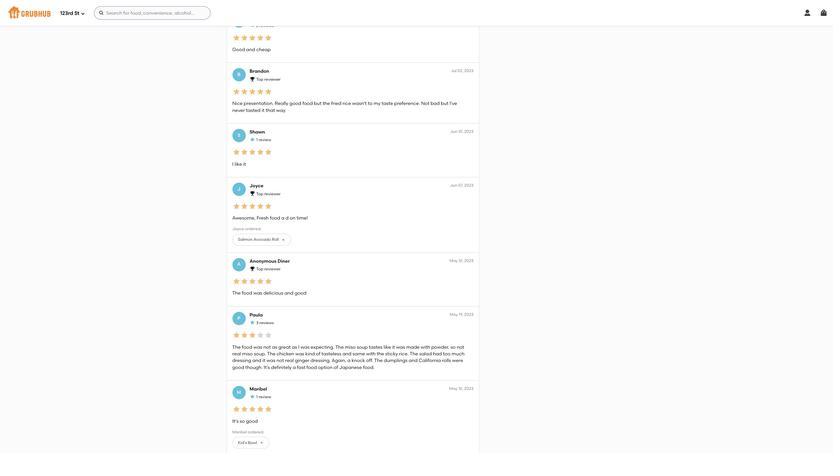 Task type: vqa. For each thing, say whether or not it's contained in the screenshot.


Task type: locate. For each thing, give the bounding box(es) containing it.
a left '2'
[[237, 18, 241, 24]]

and
[[246, 47, 255, 53], [284, 291, 293, 296], [342, 351, 351, 357], [252, 358, 261, 364], [409, 358, 418, 364]]

1 review for maribel
[[256, 395, 271, 400]]

1 vertical spatial the
[[377, 351, 384, 357]]

jun for awesome, fresh food a d on time!
[[450, 183, 457, 188]]

2 vertical spatial top
[[256, 267, 263, 272]]

top reviewer down brandon
[[256, 77, 281, 82]]

trophy icon image
[[250, 76, 255, 82], [250, 191, 255, 196], [250, 266, 255, 272]]

like up sticky
[[384, 345, 391, 350]]

3 2023 from the top
[[464, 183, 473, 188]]

ordered: up bowl
[[248, 430, 264, 435]]

3 top reviewer from the top
[[256, 267, 281, 272]]

miso up dressing
[[242, 351, 253, 357]]

1 vertical spatial like
[[384, 345, 391, 350]]

good down dressing
[[232, 365, 244, 371]]

1 vertical spatial a
[[237, 262, 241, 267]]

like
[[235, 162, 242, 167], [384, 345, 391, 350]]

food right really
[[302, 101, 313, 107]]

0 vertical spatial miso
[[345, 345, 356, 350]]

2 vertical spatial a
[[293, 365, 296, 371]]

0 horizontal spatial of
[[316, 351, 320, 357]]

1 1 from the top
[[256, 138, 258, 142]]

5 2023 from the top
[[464, 313, 473, 317]]

good inside the food was not as great as i was expecting. the miso soup tastes like it was made with powder, so not real miso soup. the chicken was kind of tasteless and same with the sticky rice. the salad had too much dressing and it was not real ginger dressing. again, a knock off. the dumplings and california rolls were good though. it's definitely a fast food option of japanese food.
[[232, 365, 244, 371]]

may for great
[[450, 313, 458, 317]]

jul
[[451, 69, 457, 73]]

jun down i've
[[450, 129, 457, 134]]

2 top reviewer from the top
[[256, 192, 281, 196]]

joyce right j at the top left
[[250, 183, 263, 189]]

2 1 from the top
[[256, 395, 258, 400]]

1 vertical spatial top
[[256, 192, 263, 196]]

as
[[272, 345, 277, 350], [292, 345, 297, 350]]

1 trophy icon image from the top
[[250, 76, 255, 82]]

1 as from the left
[[272, 345, 277, 350]]

jun left 07,
[[450, 183, 457, 188]]

awesome, fresh food a d on time!
[[232, 215, 308, 221]]

1 vertical spatial i
[[298, 345, 299, 350]]

1 horizontal spatial with
[[421, 345, 430, 350]]

0 horizontal spatial joyce
[[232, 227, 244, 232]]

avocado
[[254, 237, 271, 242]]

1 vertical spatial jun
[[450, 183, 457, 188]]

02,
[[458, 69, 463, 73]]

real
[[232, 351, 241, 357], [285, 358, 294, 364]]

maribel up kid's
[[232, 430, 247, 435]]

food up paula
[[242, 291, 252, 296]]

plus icon image for good
[[260, 441, 264, 445]]

plus icon image for food
[[281, 238, 285, 242]]

0 horizontal spatial maribel
[[232, 430, 247, 435]]

1 vertical spatial plus icon image
[[260, 441, 264, 445]]

1 vertical spatial trophy icon image
[[250, 191, 255, 196]]

2 jun from the top
[[450, 183, 457, 188]]

reviews for paula
[[259, 321, 274, 326]]

a
[[237, 18, 241, 24], [237, 262, 241, 267]]

2 10, from the top
[[458, 387, 463, 391]]

jun 10, 2023
[[450, 129, 473, 134]]

1 horizontal spatial i
[[298, 345, 299, 350]]

plus icon image inside kid's bowl button
[[260, 441, 264, 445]]

the down tastes
[[377, 351, 384, 357]]

a left anonymous
[[237, 262, 241, 267]]

2 a from the top
[[237, 262, 241, 267]]

3 reviews
[[256, 321, 274, 326]]

1 horizontal spatial as
[[292, 345, 297, 350]]

on
[[290, 215, 295, 221]]

food inside nice presentation. really good food but the fried rice wasn't to my taste preference. not bad but i've never tasted it that way.
[[302, 101, 313, 107]]

0 horizontal spatial svg image
[[81, 11, 85, 15]]

1 horizontal spatial maribel
[[250, 387, 267, 392]]

real down chicken
[[285, 358, 294, 364]]

plus icon image inside salmon avocado roll button
[[281, 238, 285, 242]]

svg image
[[820, 9, 828, 17], [81, 11, 85, 15]]

0 vertical spatial top
[[256, 77, 263, 82]]

real up dressing
[[232, 351, 241, 357]]

tasted
[[246, 108, 260, 113]]

0 vertical spatial 1
[[256, 138, 258, 142]]

was up rice.
[[396, 345, 405, 350]]

1 vertical spatial 1 review
[[256, 395, 271, 400]]

brandon
[[250, 69, 269, 74]]

1 horizontal spatial so
[[450, 345, 456, 350]]

top down brandon
[[256, 77, 263, 82]]

salad
[[419, 351, 432, 357]]

star icon image
[[250, 22, 255, 28], [232, 34, 240, 42], [240, 34, 248, 42], [248, 34, 256, 42], [256, 34, 264, 42], [264, 34, 272, 42], [232, 88, 240, 96], [240, 88, 248, 96], [248, 88, 256, 96], [256, 88, 264, 96], [264, 88, 272, 96], [250, 137, 255, 142], [232, 148, 240, 156], [240, 148, 248, 156], [248, 148, 256, 156], [256, 148, 264, 156], [264, 148, 272, 156], [232, 202, 240, 210], [240, 202, 248, 210], [248, 202, 256, 210], [256, 202, 264, 210], [264, 202, 272, 210], [232, 278, 240, 286], [240, 278, 248, 286], [248, 278, 256, 286], [256, 278, 264, 286], [264, 278, 272, 286], [250, 320, 255, 326], [232, 332, 240, 340], [240, 332, 248, 340], [248, 332, 256, 340], [256, 332, 264, 340], [264, 332, 272, 340], [250, 394, 255, 400], [232, 406, 240, 414], [240, 406, 248, 414], [248, 406, 256, 414], [256, 406, 264, 414], [264, 406, 272, 414]]

1 horizontal spatial but
[[441, 101, 448, 107]]

not
[[263, 345, 271, 350], [457, 345, 464, 350], [276, 358, 284, 364]]

may 19, 2023
[[450, 313, 473, 317]]

a for the
[[237, 262, 241, 267]]

2 review from the top
[[259, 395, 271, 400]]

Search for food, convenience, alcohol... search field
[[94, 6, 210, 20]]

it inside nice presentation. really good food but the fried rice wasn't to my taste preference. not bad but i've never tasted it that way.
[[262, 108, 264, 113]]

1 10, from the top
[[458, 129, 463, 134]]

it's
[[232, 419, 239, 425]]

2 horizontal spatial not
[[457, 345, 464, 350]]

0 horizontal spatial as
[[272, 345, 277, 350]]

was left 'delicious'
[[253, 291, 262, 296]]

0 horizontal spatial real
[[232, 351, 241, 357]]

it
[[262, 108, 264, 113], [243, 162, 246, 167], [392, 345, 395, 350], [262, 358, 265, 364]]

reviews
[[259, 23, 274, 28], [259, 321, 274, 326]]

1 review
[[256, 138, 271, 142], [256, 395, 271, 400]]

2 vertical spatial top reviewer
[[256, 267, 281, 272]]

but
[[314, 101, 322, 107], [441, 101, 448, 107]]

miso
[[345, 345, 356, 350], [242, 351, 253, 357]]

was
[[253, 291, 262, 296], [253, 345, 262, 350], [301, 345, 310, 350], [396, 345, 405, 350], [295, 351, 304, 357], [266, 358, 275, 364]]

0 vertical spatial jun
[[450, 129, 457, 134]]

jun
[[450, 129, 457, 134], [450, 183, 457, 188]]

top
[[256, 77, 263, 82], [256, 192, 263, 196], [256, 267, 263, 272]]

maribel
[[250, 387, 267, 392], [232, 430, 247, 435]]

10, for shawn
[[458, 129, 463, 134]]

0 horizontal spatial not
[[263, 345, 271, 350]]

good right really
[[289, 101, 301, 107]]

joyce down awesome,
[[232, 227, 244, 232]]

knock
[[352, 358, 365, 364]]

1 but from the left
[[314, 101, 322, 107]]

with up salad
[[421, 345, 430, 350]]

1 vertical spatial 1
[[256, 395, 258, 400]]

top reviewer down anonymous diner
[[256, 267, 281, 272]]

0 horizontal spatial the
[[323, 101, 330, 107]]

trophy icon image down anonymous
[[250, 266, 255, 272]]

1 reviews from the top
[[259, 23, 274, 28]]

1 jun from the top
[[450, 129, 457, 134]]

reviews right 3
[[259, 321, 274, 326]]

2 top from the top
[[256, 192, 263, 196]]

a left the d at the top left
[[281, 215, 284, 221]]

may
[[449, 259, 458, 263], [450, 313, 458, 317], [449, 387, 457, 391]]

s
[[238, 133, 240, 138]]

kid's bowl button
[[232, 437, 269, 449]]

1 vertical spatial maribel
[[232, 430, 247, 435]]

0 vertical spatial plus icon image
[[281, 238, 285, 242]]

time!
[[297, 215, 308, 221]]

was up soup. on the bottom left of the page
[[253, 345, 262, 350]]

2 trophy icon image from the top
[[250, 191, 255, 196]]

dumplings
[[384, 358, 407, 364]]

0 horizontal spatial but
[[314, 101, 322, 107]]

food up dressing
[[242, 345, 252, 350]]

1 vertical spatial reviewer
[[264, 192, 281, 196]]

a left the fast
[[293, 365, 296, 371]]

the left fried
[[323, 101, 330, 107]]

3 reviewer from the top
[[264, 267, 281, 272]]

good
[[289, 101, 301, 107], [295, 291, 306, 296], [232, 365, 244, 371], [246, 419, 258, 425]]

a for good
[[237, 18, 241, 24]]

may left 31,
[[449, 259, 458, 263]]

0 vertical spatial review
[[259, 138, 271, 142]]

1 horizontal spatial real
[[285, 358, 294, 364]]

top for joyce
[[256, 192, 263, 196]]

but left fried
[[314, 101, 322, 107]]

and right good
[[246, 47, 255, 53]]

with up off.
[[366, 351, 376, 357]]

0 vertical spatial trophy icon image
[[250, 76, 255, 82]]

reviews right '2'
[[259, 23, 274, 28]]

much
[[452, 351, 465, 357]]

but left i've
[[441, 101, 448, 107]]

trophy icon image for brandon
[[250, 76, 255, 82]]

reviewer down anonymous diner
[[264, 267, 281, 272]]

1 vertical spatial review
[[259, 395, 271, 400]]

0 vertical spatial reviewer
[[264, 77, 281, 82]]

1 vertical spatial may
[[450, 313, 458, 317]]

0 vertical spatial so
[[450, 345, 456, 350]]

of down again, on the bottom left of page
[[334, 365, 338, 371]]

1 reviewer from the top
[[264, 77, 281, 82]]

0 horizontal spatial with
[[366, 351, 376, 357]]

1 review down shawn
[[256, 138, 271, 142]]

0 vertical spatial top reviewer
[[256, 77, 281, 82]]

fast
[[297, 365, 305, 371]]

food right the fast
[[306, 365, 317, 371]]

may for good
[[449, 259, 458, 263]]

1 for shawn
[[256, 138, 258, 142]]

never
[[232, 108, 245, 113]]

0 vertical spatial i
[[232, 162, 234, 167]]

as left great
[[272, 345, 277, 350]]

not up definitely
[[276, 358, 284, 364]]

1 top from the top
[[256, 77, 263, 82]]

3 top from the top
[[256, 267, 263, 272]]

1 down shawn
[[256, 138, 258, 142]]

may down the were
[[449, 387, 457, 391]]

0 vertical spatial a
[[237, 18, 241, 24]]

1 2023 from the top
[[464, 69, 473, 73]]

plus icon image right bowl
[[260, 441, 264, 445]]

1 horizontal spatial like
[[384, 345, 391, 350]]

review right the m
[[259, 395, 271, 400]]

2023 for good
[[464, 259, 473, 263]]

0 vertical spatial ordered:
[[245, 227, 261, 232]]

1 horizontal spatial svg image
[[803, 9, 811, 17]]

trophy icon image down brandon
[[250, 76, 255, 82]]

1 vertical spatial of
[[334, 365, 338, 371]]

may left 19,
[[450, 313, 458, 317]]

0 horizontal spatial plus icon image
[[260, 441, 264, 445]]

top right j at the top left
[[256, 192, 263, 196]]

2023 for great
[[464, 313, 473, 317]]

i inside the food was not as great as i was expecting. the miso soup tastes like it was made with powder, so not real miso soup. the chicken was kind of tasteless and same with the sticky rice. the salad had too much dressing and it was not real ginger dressing. again, a knock off. the dumplings and california rolls were good though. it's definitely a fast food option of japanese food.
[[298, 345, 299, 350]]

maribel for maribel ordered:
[[232, 430, 247, 435]]

food
[[302, 101, 313, 107], [270, 215, 280, 221], [242, 291, 252, 296], [242, 345, 252, 350], [306, 365, 317, 371]]

so inside the food was not as great as i was expecting. the miso soup tastes like it was made with powder, so not real miso soup. the chicken was kind of tasteless and same with the sticky rice. the salad had too much dressing and it was not real ginger dressing. again, a knock off. the dumplings and california rolls were good though. it's definitely a fast food option of japanese food.
[[450, 345, 456, 350]]

2 vertical spatial reviewer
[[264, 267, 281, 272]]

way.
[[276, 108, 286, 113]]

0 vertical spatial reviews
[[259, 23, 274, 28]]

0 vertical spatial a
[[281, 215, 284, 221]]

svg image
[[803, 9, 811, 17], [99, 10, 104, 16]]

review down shawn
[[259, 138, 271, 142]]

0 vertical spatial 1 review
[[256, 138, 271, 142]]

0 vertical spatial the
[[323, 101, 330, 107]]

chicken
[[277, 351, 294, 357]]

4 2023 from the top
[[464, 259, 473, 263]]

1 horizontal spatial joyce
[[250, 183, 263, 189]]

1 vertical spatial reviews
[[259, 321, 274, 326]]

m
[[237, 390, 241, 396]]

1 right the m
[[256, 395, 258, 400]]

the
[[323, 101, 330, 107], [377, 351, 384, 357]]

so right it's
[[240, 419, 245, 425]]

d
[[285, 215, 289, 221]]

1 vertical spatial miso
[[242, 351, 253, 357]]

jul 02, 2023
[[451, 69, 473, 73]]

1 vertical spatial ordered:
[[248, 430, 264, 435]]

2023 for on
[[464, 183, 473, 188]]

1 top reviewer from the top
[[256, 77, 281, 82]]

reviewer down brandon
[[264, 77, 281, 82]]

1 horizontal spatial plus icon image
[[281, 238, 285, 242]]

ordered: up salmon avocado roll
[[245, 227, 261, 232]]

the food was delicious and good
[[232, 291, 306, 296]]

1 review right the m
[[256, 395, 271, 400]]

joyce
[[250, 183, 263, 189], [232, 227, 244, 232]]

1 horizontal spatial the
[[377, 351, 384, 357]]

1 horizontal spatial of
[[334, 365, 338, 371]]

top reviewer up awesome, fresh food a d on time!
[[256, 192, 281, 196]]

salmon avocado roll button
[[232, 234, 291, 246]]

of up "dressing."
[[316, 351, 320, 357]]

the down made
[[410, 351, 418, 357]]

1 a from the top
[[237, 18, 241, 24]]

reviews for a
[[259, 23, 274, 28]]

salmon
[[238, 237, 253, 242]]

2 reviews from the top
[[259, 321, 274, 326]]

2 vertical spatial trophy icon image
[[250, 266, 255, 272]]

good right 'delicious'
[[295, 291, 306, 296]]

0 vertical spatial of
[[316, 351, 320, 357]]

not up soup. on the bottom left of the page
[[263, 345, 271, 350]]

the food was not as great as i was expecting. the miso soup tastes like it was made with powder, so not real miso soup. the chicken was kind of tasteless and same with the sticky rice. the salad had too much dressing and it was not real ginger dressing. again, a knock off. the dumplings and california rolls were good though. it's definitely a fast food option of japanese food.
[[232, 345, 465, 371]]

it's
[[264, 365, 270, 371]]

reviewer up awesome, fresh food a d on time!
[[264, 192, 281, 196]]

ginger
[[295, 358, 309, 364]]

trophy icon image right j at the top left
[[250, 191, 255, 196]]

not up much
[[457, 345, 464, 350]]

so up much
[[450, 345, 456, 350]]

fresh
[[257, 215, 269, 221]]

0 vertical spatial real
[[232, 351, 241, 357]]

as right great
[[292, 345, 297, 350]]

of
[[316, 351, 320, 357], [334, 365, 338, 371]]

2 1 review from the top
[[256, 395, 271, 400]]

a up japanese
[[347, 358, 350, 364]]

0 vertical spatial joyce
[[250, 183, 263, 189]]

maribel right the m
[[250, 387, 267, 392]]

it's so good
[[232, 419, 258, 425]]

0 vertical spatial like
[[235, 162, 242, 167]]

reviewer for anonymous diner
[[264, 267, 281, 272]]

review
[[259, 138, 271, 142], [259, 395, 271, 400]]

1 vertical spatial joyce
[[232, 227, 244, 232]]

0 vertical spatial 10,
[[458, 129, 463, 134]]

plus icon image
[[281, 238, 285, 242], [260, 441, 264, 445]]

2 horizontal spatial a
[[347, 358, 350, 364]]

1 vertical spatial top reviewer
[[256, 192, 281, 196]]

trophy icon image for anonymous diner
[[250, 266, 255, 272]]

miso up same
[[345, 345, 356, 350]]

like up j at the top left
[[235, 162, 242, 167]]

i
[[232, 162, 234, 167], [298, 345, 299, 350]]

2 reviewer from the top
[[264, 192, 281, 196]]

1
[[256, 138, 258, 142], [256, 395, 258, 400]]

option
[[318, 365, 333, 371]]

1 1 review from the top
[[256, 138, 271, 142]]

top reviewer
[[256, 77, 281, 82], [256, 192, 281, 196], [256, 267, 281, 272]]

0 horizontal spatial i
[[232, 162, 234, 167]]

1 vertical spatial real
[[285, 358, 294, 364]]

soup.
[[254, 351, 266, 357]]

b
[[237, 72, 240, 78]]

2 vertical spatial may
[[449, 387, 457, 391]]

0 vertical spatial maribel
[[250, 387, 267, 392]]

plus icon image right roll
[[281, 238, 285, 242]]

i like it
[[232, 162, 246, 167]]

0 vertical spatial may
[[449, 259, 458, 263]]

2023
[[464, 69, 473, 73], [464, 129, 473, 134], [464, 183, 473, 188], [464, 259, 473, 263], [464, 313, 473, 317], [464, 387, 473, 391]]

top down anonymous
[[256, 267, 263, 272]]

0 horizontal spatial so
[[240, 419, 245, 425]]

cheap
[[256, 47, 271, 53]]

10, for maribel
[[458, 387, 463, 391]]

1 vertical spatial 10,
[[458, 387, 463, 391]]

maribel ordered:
[[232, 430, 264, 435]]

1 review from the top
[[259, 138, 271, 142]]

0 horizontal spatial a
[[281, 215, 284, 221]]

3 trophy icon image from the top
[[250, 266, 255, 272]]

10,
[[458, 129, 463, 134], [458, 387, 463, 391]]

1 vertical spatial so
[[240, 419, 245, 425]]

so
[[450, 345, 456, 350], [240, 419, 245, 425]]



Task type: describe. For each thing, give the bounding box(es) containing it.
0 vertical spatial with
[[421, 345, 430, 350]]

j
[[237, 187, 240, 192]]

and right 'delicious'
[[284, 291, 293, 296]]

not
[[421, 101, 429, 107]]

good up maribel ordered:
[[246, 419, 258, 425]]

i've
[[450, 101, 457, 107]]

good inside nice presentation. really good food but the fried rice wasn't to my taste preference. not bad but i've never tasted it that way.
[[289, 101, 301, 107]]

sticky
[[385, 351, 398, 357]]

fried
[[331, 101, 341, 107]]

off.
[[366, 358, 373, 364]]

bowl
[[248, 441, 257, 446]]

1 review for shawn
[[256, 138, 271, 142]]

nice presentation. really good food but the fried rice wasn't to my taste preference. not bad but i've never tasted it that way.
[[232, 101, 457, 113]]

joyce for joyce
[[250, 183, 263, 189]]

kid's
[[238, 441, 247, 446]]

dressing.
[[311, 358, 331, 364]]

like inside the food was not as great as i was expecting. the miso soup tastes like it was made with powder, so not real miso soup. the chicken was kind of tasteless and same with the sticky rice. the salad had too much dressing and it was not real ginger dressing. again, a knock off. the dumplings and california rolls were good though. it's definitely a fast food option of japanese food.
[[384, 345, 391, 350]]

19,
[[459, 313, 463, 317]]

same
[[352, 351, 365, 357]]

japanese
[[339, 365, 362, 371]]

rice
[[343, 101, 351, 107]]

shawn
[[250, 129, 265, 135]]

top for anonymous diner
[[256, 267, 263, 272]]

jun for i like it
[[450, 129, 457, 134]]

ordered: for fresh
[[245, 227, 261, 232]]

preference.
[[394, 101, 420, 107]]

were
[[452, 358, 463, 364]]

reviewer for brandon
[[264, 77, 281, 82]]

maribel for maribel
[[250, 387, 267, 392]]

2 reviews
[[256, 23, 274, 28]]

dressing
[[232, 358, 251, 364]]

paula
[[250, 313, 263, 318]]

may 31, 2023
[[449, 259, 473, 263]]

delicious
[[263, 291, 283, 296]]

bad
[[431, 101, 440, 107]]

joyce ordered:
[[232, 227, 261, 232]]

123rd st
[[60, 10, 79, 16]]

good and cheap
[[232, 47, 271, 53]]

great
[[278, 345, 291, 350]]

though.
[[245, 365, 263, 371]]

the right off.
[[374, 358, 383, 364]]

rolls
[[442, 358, 451, 364]]

1 horizontal spatial not
[[276, 358, 284, 364]]

1 for maribel
[[256, 395, 258, 400]]

anonymous diner
[[250, 259, 290, 264]]

taste
[[382, 101, 393, 107]]

the up tasteless
[[335, 345, 344, 350]]

definitely
[[271, 365, 292, 371]]

0 horizontal spatial like
[[235, 162, 242, 167]]

review for maribel
[[259, 395, 271, 400]]

1 vertical spatial with
[[366, 351, 376, 357]]

made
[[406, 345, 420, 350]]

had
[[433, 351, 442, 357]]

tasteless
[[321, 351, 341, 357]]

top reviewer for joyce
[[256, 192, 281, 196]]

was up it's at the bottom of the page
[[266, 358, 275, 364]]

reviewer for joyce
[[264, 192, 281, 196]]

top reviewer for anonymous diner
[[256, 267, 281, 272]]

top reviewer for brandon
[[256, 77, 281, 82]]

1 horizontal spatial miso
[[345, 345, 356, 350]]

0 horizontal spatial miso
[[242, 351, 253, 357]]

california
[[419, 358, 441, 364]]

2 as from the left
[[292, 345, 297, 350]]

good
[[232, 47, 245, 53]]

6 2023 from the top
[[464, 387, 473, 391]]

and down rice.
[[409, 358, 418, 364]]

was up ginger
[[295, 351, 304, 357]]

kid's bowl
[[238, 441, 257, 446]]

the up the 'p'
[[232, 291, 241, 296]]

too
[[443, 351, 450, 357]]

expecting.
[[311, 345, 334, 350]]

soup
[[357, 345, 368, 350]]

that
[[266, 108, 275, 113]]

2023 for but
[[464, 69, 473, 73]]

top for brandon
[[256, 77, 263, 82]]

2 2023 from the top
[[464, 129, 473, 134]]

was up kind
[[301, 345, 310, 350]]

main navigation navigation
[[0, 0, 833, 26]]

joyce for joyce ordered:
[[232, 227, 244, 232]]

tastes
[[369, 345, 382, 350]]

31,
[[459, 259, 463, 263]]

anonymous
[[250, 259, 276, 264]]

awesome,
[[232, 215, 256, 221]]

st
[[74, 10, 79, 16]]

trophy icon image for joyce
[[250, 191, 255, 196]]

2
[[256, 23, 258, 28]]

the inside the food was not as great as i was expecting. the miso soup tastes like it was made with powder, so not real miso soup. the chicken was kind of tasteless and same with the sticky rice. the salad had too much dressing and it was not real ginger dressing. again, a knock off. the dumplings and california rolls were good though. it's definitely a fast food option of japanese food.
[[377, 351, 384, 357]]

rice.
[[399, 351, 409, 357]]

nice
[[232, 101, 243, 107]]

again,
[[332, 358, 346, 364]]

roll
[[272, 237, 279, 242]]

jun 07, 2023
[[450, 183, 473, 188]]

powder,
[[431, 345, 449, 350]]

salmon avocado roll
[[238, 237, 279, 242]]

review for shawn
[[259, 138, 271, 142]]

p
[[237, 316, 240, 321]]

the up dressing
[[232, 345, 241, 350]]

to
[[368, 101, 372, 107]]

ordered: for so
[[248, 430, 264, 435]]

1 horizontal spatial a
[[293, 365, 296, 371]]

kind
[[305, 351, 315, 357]]

my
[[374, 101, 380, 107]]

123rd
[[60, 10, 73, 16]]

1 horizontal spatial svg image
[[820, 9, 828, 17]]

presentation.
[[244, 101, 274, 107]]

and up the though.
[[252, 358, 261, 364]]

really
[[275, 101, 288, 107]]

diner
[[278, 259, 290, 264]]

the right soup. on the bottom left of the page
[[267, 351, 275, 357]]

07,
[[458, 183, 463, 188]]

3
[[256, 321, 259, 326]]

the inside nice presentation. really good food but the fried rice wasn't to my taste preference. not bad but i've never tasted it that way.
[[323, 101, 330, 107]]

0 horizontal spatial svg image
[[99, 10, 104, 16]]

food left the d at the top left
[[270, 215, 280, 221]]

1 vertical spatial a
[[347, 358, 350, 364]]

and up again, on the bottom left of page
[[342, 351, 351, 357]]

food.
[[363, 365, 375, 371]]

2 but from the left
[[441, 101, 448, 107]]



